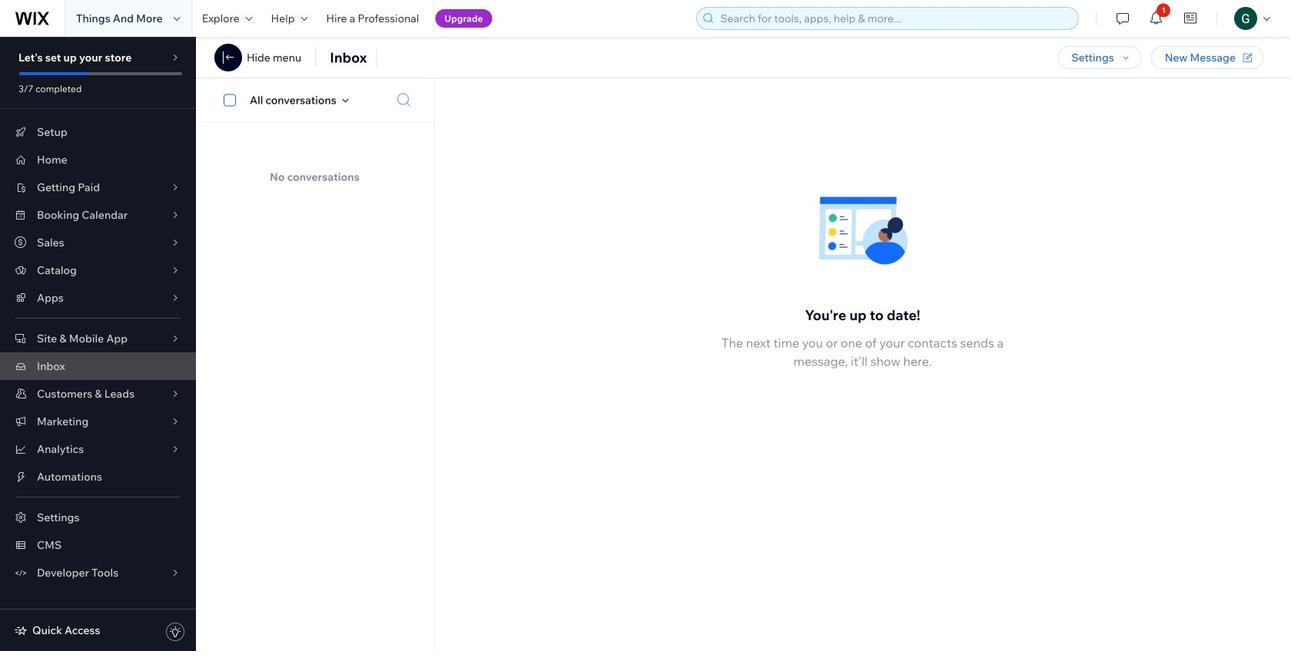 Task type: describe. For each thing, give the bounding box(es) containing it.
sidebar element
[[0, 37, 196, 652]]

Search for tools, apps, help & more... field
[[716, 8, 1074, 29]]



Task type: locate. For each thing, give the bounding box(es) containing it.
None checkbox
[[215, 91, 250, 110]]



Task type: vqa. For each thing, say whether or not it's contained in the screenshot.
Search for tools, apps, help & more... field
yes



